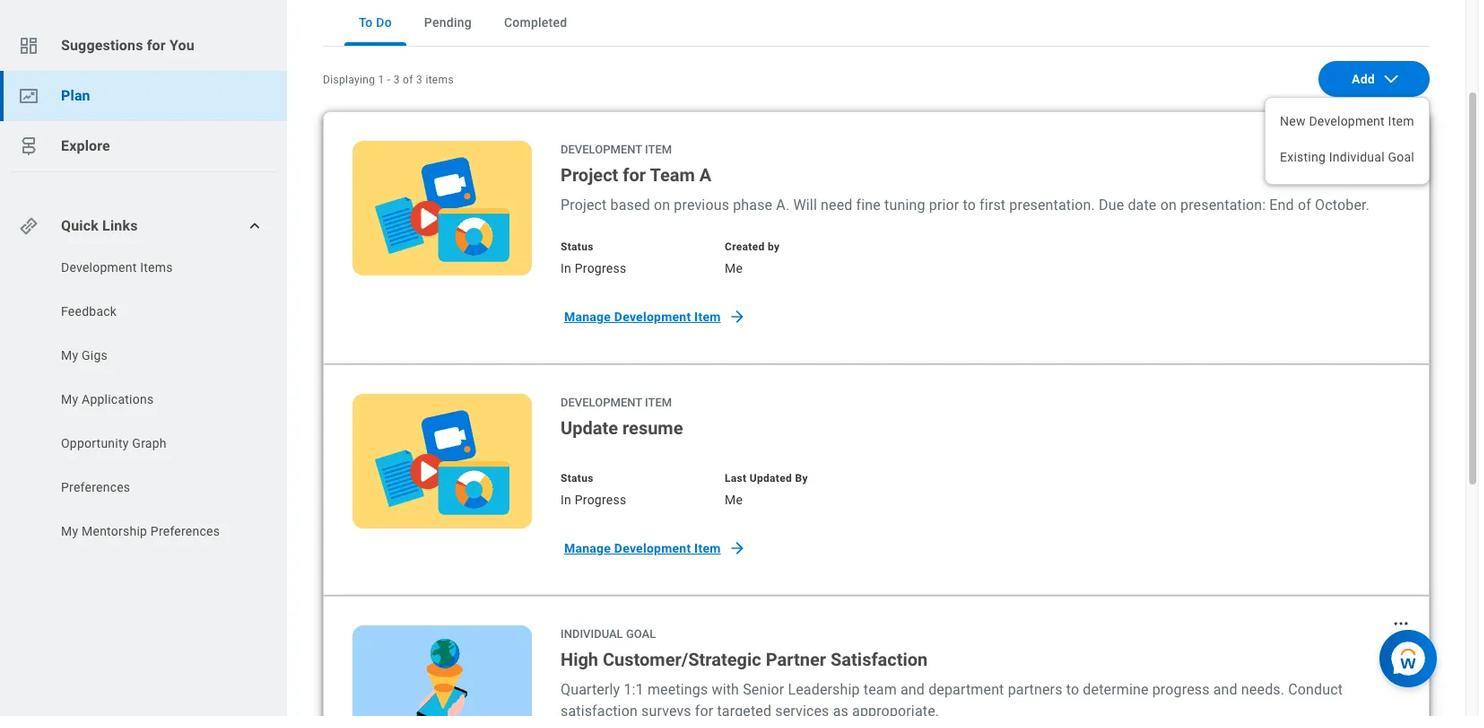 Task type: describe. For each thing, give the bounding box(es) containing it.
me inside the created by me
[[725, 261, 743, 276]]

development inside the development item update resume
[[561, 396, 642, 409]]

opportunity
[[61, 436, 129, 450]]

for inside quarterly 1:1 meetings with senior leadership team and department partners to determine progress and needs. conduct satisfaction surveys for targeted services as approporiate.
[[695, 703, 714, 716]]

new development item button
[[1266, 105, 1430, 141]]

item inside button
[[1389, 114, 1415, 128]]

me inside "last updated by me"
[[725, 493, 743, 507]]

individual goal
[[561, 627, 656, 641]]

as
[[833, 703, 849, 716]]

items
[[426, 74, 454, 86]]

date
[[1128, 197, 1157, 214]]

plan link
[[0, 71, 287, 121]]

1 manage development item button from the top
[[554, 299, 753, 335]]

arrow right image for first manage development item 'button' from the bottom
[[728, 539, 746, 557]]

2 on from the left
[[1161, 197, 1177, 214]]

related actions image
[[1393, 615, 1411, 633]]

update
[[561, 417, 618, 439]]

0 vertical spatial of
[[403, 74, 413, 86]]

1
[[378, 74, 385, 86]]

development inside development item project for team a
[[561, 143, 642, 156]]

senior
[[743, 681, 785, 698]]

to inside quarterly 1:1 meetings with senior leadership team and department partners to determine progress and needs. conduct satisfaction surveys for targeted services as approporiate.
[[1067, 681, 1080, 698]]

development item project for team a
[[561, 143, 712, 186]]

opportunity graph link
[[59, 434, 244, 452]]

status in progress for by
[[561, 472, 627, 507]]

pending
[[424, 15, 472, 30]]

add menu
[[1266, 105, 1430, 177]]

development items link
[[59, 258, 244, 276]]

conduct
[[1289, 681, 1344, 698]]

tuning
[[885, 197, 926, 214]]

completed button
[[490, 0, 582, 46]]

by
[[795, 472, 808, 485]]

quarterly 1:1 meetings with senior leadership team and department partners to determine progress and needs. conduct satisfaction surveys for targeted services as approporiate.
[[561, 681, 1344, 716]]

my gigs link
[[59, 346, 244, 364]]

2 project from the top
[[561, 197, 607, 214]]

pending button
[[410, 0, 486, 46]]

development item update resume
[[561, 396, 683, 439]]

presentation.
[[1010, 197, 1096, 214]]

created by me
[[725, 241, 780, 276]]

quick
[[61, 217, 99, 234]]

my for my mentorship preferences
[[61, 524, 78, 538]]

status for me
[[561, 241, 594, 253]]

gigs
[[82, 348, 108, 363]]

services
[[776, 703, 830, 716]]

based
[[611, 197, 650, 214]]

a
[[700, 164, 712, 186]]

in for me
[[561, 261, 572, 276]]

to do
[[359, 15, 392, 30]]

progress for by
[[575, 493, 627, 507]]

existing
[[1281, 150, 1326, 164]]

first
[[980, 197, 1006, 214]]

link image
[[18, 215, 39, 237]]

project inside development item project for team a
[[561, 164, 619, 186]]

suggestions
[[61, 37, 143, 54]]

targeted
[[717, 703, 772, 716]]

my for my gigs
[[61, 348, 78, 363]]

due
[[1099, 197, 1125, 214]]

for inside list
[[147, 37, 166, 54]]

department
[[929, 681, 1005, 698]]

new
[[1281, 114, 1306, 128]]

presentation:
[[1181, 197, 1266, 214]]

team
[[650, 164, 695, 186]]

phase
[[733, 197, 773, 214]]

status in progress for me
[[561, 241, 627, 276]]

add button
[[1319, 61, 1430, 97]]

team
[[864, 681, 897, 698]]

0 horizontal spatial to
[[963, 197, 976, 214]]

1 and from the left
[[901, 681, 925, 698]]

displaying 1 - 3 of 3 items
[[323, 74, 454, 86]]

preferences link
[[59, 478, 244, 496]]

do
[[376, 15, 392, 30]]

completed
[[504, 15, 568, 30]]

manage for second manage development item 'button' from the bottom of the page
[[564, 310, 611, 324]]

to do button
[[345, 0, 406, 46]]

to
[[359, 15, 373, 30]]

onboarding home image
[[18, 85, 39, 107]]

project based on previous phase a. will need fine tuning prior to first presentation. due date on presentation: end of october.
[[561, 197, 1370, 214]]

with
[[712, 681, 739, 698]]

1 on from the left
[[654, 197, 671, 214]]

1 vertical spatial individual
[[561, 627, 623, 641]]

add
[[1352, 72, 1376, 86]]

chevron down image
[[1383, 70, 1401, 88]]

determine
[[1083, 681, 1149, 698]]

my applications link
[[59, 390, 244, 408]]

quick links element
[[18, 208, 273, 244]]

dashboard image
[[18, 35, 39, 57]]

goal inside button
[[1389, 150, 1415, 164]]

by
[[768, 241, 780, 253]]

applications
[[82, 392, 154, 407]]

0 horizontal spatial goal
[[626, 627, 656, 641]]

explore
[[61, 137, 110, 154]]

quarterly
[[561, 681, 620, 698]]

tab list containing to do
[[323, 0, 1430, 47]]

development inside button
[[1310, 114, 1386, 128]]



Task type: locate. For each thing, give the bounding box(es) containing it.
1 3 from the left
[[394, 74, 400, 86]]

status in progress down based on the top
[[561, 241, 627, 276]]

0 horizontal spatial individual
[[561, 627, 623, 641]]

0 vertical spatial progress
[[575, 261, 627, 276]]

progress
[[1153, 681, 1210, 698]]

surveys
[[642, 703, 692, 716]]

0 vertical spatial manage
[[564, 310, 611, 324]]

1 vertical spatial of
[[1298, 197, 1312, 214]]

chevron up small image
[[246, 217, 264, 235]]

1:1
[[624, 681, 644, 698]]

my inside 'link'
[[61, 392, 78, 407]]

partners
[[1008, 681, 1063, 698]]

fine
[[857, 197, 881, 214]]

1 vertical spatial in
[[561, 493, 572, 507]]

0 vertical spatial for
[[147, 37, 166, 54]]

resume
[[623, 417, 683, 439]]

1 vertical spatial manage development item button
[[554, 530, 753, 566]]

customer/strategic
[[603, 649, 762, 670]]

manage development item for first manage development item 'button' from the bottom
[[564, 541, 721, 555]]

my down 'my gigs'
[[61, 392, 78, 407]]

1 in from the top
[[561, 261, 572, 276]]

my left mentorship at the left
[[61, 524, 78, 538]]

for down with
[[695, 703, 714, 716]]

my applications
[[61, 392, 154, 407]]

1 vertical spatial to
[[1067, 681, 1080, 698]]

plan
[[61, 87, 90, 104]]

and up 'approporiate.'
[[901, 681, 925, 698]]

2 progress from the top
[[575, 493, 627, 507]]

1 arrow right image from the top
[[728, 308, 746, 326]]

1 vertical spatial arrow right image
[[728, 539, 746, 557]]

my mentorship preferences link
[[59, 522, 244, 540]]

2 3 from the left
[[416, 74, 423, 86]]

0 vertical spatial me
[[725, 261, 743, 276]]

october.
[[1316, 197, 1370, 214]]

2 list from the top
[[0, 258, 287, 545]]

1 my from the top
[[61, 348, 78, 363]]

2 status from the top
[[561, 472, 594, 485]]

2 vertical spatial for
[[695, 703, 714, 716]]

1 vertical spatial list
[[0, 258, 287, 545]]

arrow right image down the created by me
[[728, 308, 746, 326]]

progress down update
[[575, 493, 627, 507]]

manage development item button
[[554, 299, 753, 335], [554, 530, 753, 566]]

0 vertical spatial arrow right image
[[728, 308, 746, 326]]

for up based on the top
[[623, 164, 646, 186]]

will
[[794, 197, 817, 214]]

goal down new development item button
[[1389, 150, 1415, 164]]

0 vertical spatial individual
[[1330, 150, 1385, 164]]

1 horizontal spatial for
[[623, 164, 646, 186]]

project up based on the top
[[561, 164, 619, 186]]

my left gigs
[[61, 348, 78, 363]]

my
[[61, 348, 78, 363], [61, 392, 78, 407], [61, 524, 78, 538]]

2 vertical spatial my
[[61, 524, 78, 538]]

status in progress
[[561, 241, 627, 276], [561, 472, 627, 507]]

0 vertical spatial status
[[561, 241, 594, 253]]

2 me from the top
[[725, 493, 743, 507]]

status
[[561, 241, 594, 253], [561, 472, 594, 485]]

my gigs
[[61, 348, 108, 363]]

1 horizontal spatial goal
[[1389, 150, 1415, 164]]

0 horizontal spatial preferences
[[61, 480, 130, 494]]

for
[[147, 37, 166, 54], [623, 164, 646, 186], [695, 703, 714, 716]]

1 horizontal spatial individual
[[1330, 150, 1385, 164]]

1 manage from the top
[[564, 310, 611, 324]]

explore link
[[0, 121, 287, 171]]

1 list from the top
[[0, 21, 287, 171]]

to right the partners at bottom
[[1067, 681, 1080, 698]]

needs.
[[1242, 681, 1285, 698]]

1 me from the top
[[725, 261, 743, 276]]

to
[[963, 197, 976, 214], [1067, 681, 1080, 698]]

item inside the development item update resume
[[645, 396, 672, 409]]

satisfaction
[[831, 649, 928, 670]]

list containing suggestions for you
[[0, 21, 287, 171]]

status in progress down update
[[561, 472, 627, 507]]

graph
[[132, 436, 167, 450]]

2 arrow right image from the top
[[728, 539, 746, 557]]

to left "first"
[[963, 197, 976, 214]]

0 vertical spatial list
[[0, 21, 287, 171]]

1 manage development item from the top
[[564, 310, 721, 324]]

1 status in progress from the top
[[561, 241, 627, 276]]

timeline milestone image
[[18, 136, 39, 157]]

status for by
[[561, 472, 594, 485]]

0 vertical spatial to
[[963, 197, 976, 214]]

individual up high
[[561, 627, 623, 641]]

list
[[0, 21, 287, 171], [0, 258, 287, 545]]

2 status in progress from the top
[[561, 472, 627, 507]]

1 project from the top
[[561, 164, 619, 186]]

a.
[[777, 197, 790, 214]]

tab list
[[323, 0, 1430, 47]]

development
[[1310, 114, 1386, 128], [561, 143, 642, 156], [61, 260, 137, 275], [615, 310, 691, 324], [561, 396, 642, 409], [615, 541, 691, 555]]

2 and from the left
[[1214, 681, 1238, 698]]

1 vertical spatial manage development item
[[564, 541, 721, 555]]

satisfaction
[[561, 703, 638, 716]]

1 progress from the top
[[575, 261, 627, 276]]

suggestions for you link
[[0, 21, 287, 71]]

item
[[1389, 114, 1415, 128], [645, 143, 672, 156], [695, 310, 721, 324], [645, 396, 672, 409], [695, 541, 721, 555]]

my for my applications
[[61, 392, 78, 407]]

preferences down preferences "link"
[[151, 524, 220, 538]]

individual down new development item button
[[1330, 150, 1385, 164]]

0 vertical spatial goal
[[1389, 150, 1415, 164]]

manage for first manage development item 'button' from the bottom
[[564, 541, 611, 555]]

last
[[725, 472, 747, 485]]

items
[[140, 260, 173, 275]]

1 vertical spatial status
[[561, 472, 594, 485]]

1 horizontal spatial of
[[1298, 197, 1312, 214]]

1 vertical spatial project
[[561, 197, 607, 214]]

preferences down "opportunity"
[[61, 480, 130, 494]]

2 manage development item button from the top
[[554, 530, 753, 566]]

-
[[388, 74, 391, 86]]

goal up customer/strategic on the bottom
[[626, 627, 656, 641]]

feedback link
[[59, 302, 244, 320]]

on
[[654, 197, 671, 214], [1161, 197, 1177, 214]]

0 vertical spatial in
[[561, 261, 572, 276]]

progress for me
[[575, 261, 627, 276]]

created
[[725, 241, 765, 253]]

1 vertical spatial progress
[[575, 493, 627, 507]]

1 vertical spatial my
[[61, 392, 78, 407]]

preferences
[[61, 480, 130, 494], [151, 524, 220, 538]]

development items
[[61, 260, 173, 275]]

updated
[[750, 472, 793, 485]]

on right based on the top
[[654, 197, 671, 214]]

0 vertical spatial project
[[561, 164, 619, 186]]

previous
[[674, 197, 730, 214]]

2 in from the top
[[561, 493, 572, 507]]

progress down based on the top
[[575, 261, 627, 276]]

arrow right image
[[728, 308, 746, 326], [728, 539, 746, 557]]

manage
[[564, 310, 611, 324], [564, 541, 611, 555]]

meetings
[[648, 681, 708, 698]]

existing individual goal button
[[1266, 141, 1430, 177]]

1 vertical spatial for
[[623, 164, 646, 186]]

partner
[[766, 649, 827, 670]]

mentorship
[[82, 524, 147, 538]]

1 vertical spatial me
[[725, 493, 743, 507]]

0 vertical spatial preferences
[[61, 480, 130, 494]]

me down created
[[725, 261, 743, 276]]

in for by
[[561, 493, 572, 507]]

1 horizontal spatial and
[[1214, 681, 1238, 698]]

individual inside existing individual goal button
[[1330, 150, 1385, 164]]

0 vertical spatial status in progress
[[561, 241, 627, 276]]

preferences inside "link"
[[61, 480, 130, 494]]

suggestions for you
[[61, 37, 195, 54]]

3 my from the top
[[61, 524, 78, 538]]

1 horizontal spatial 3
[[416, 74, 423, 86]]

existing individual goal
[[1281, 150, 1415, 164]]

approporiate.
[[853, 703, 940, 716]]

new development item
[[1281, 114, 1415, 128]]

manage development item for second manage development item 'button' from the bottom of the page
[[564, 310, 721, 324]]

list containing development items
[[0, 258, 287, 545]]

leadership
[[788, 681, 860, 698]]

you
[[170, 37, 195, 54]]

in
[[561, 261, 572, 276], [561, 493, 572, 507]]

0 vertical spatial manage development item
[[564, 310, 721, 324]]

0 horizontal spatial of
[[403, 74, 413, 86]]

quick links
[[61, 217, 138, 234]]

for left the you
[[147, 37, 166, 54]]

opportunity graph
[[61, 436, 167, 450]]

my mentorship preferences
[[61, 524, 220, 538]]

0 horizontal spatial for
[[147, 37, 166, 54]]

feedback
[[61, 304, 117, 319]]

3 right -
[[394, 74, 400, 86]]

0 vertical spatial my
[[61, 348, 78, 363]]

arrow right image for second manage development item 'button' from the bottom of the page
[[728, 308, 746, 326]]

3 left items
[[416, 74, 423, 86]]

end
[[1270, 197, 1295, 214]]

for inside development item project for team a
[[623, 164, 646, 186]]

me down last
[[725, 493, 743, 507]]

2 manage development item from the top
[[564, 541, 721, 555]]

high customer/strategic partner satisfaction
[[561, 649, 928, 670]]

links
[[102, 217, 138, 234]]

1 vertical spatial manage
[[564, 541, 611, 555]]

on right date on the right
[[1161, 197, 1177, 214]]

prior
[[929, 197, 960, 214]]

need
[[821, 197, 853, 214]]

of right end at the top
[[1298, 197, 1312, 214]]

2 my from the top
[[61, 392, 78, 407]]

0 horizontal spatial and
[[901, 681, 925, 698]]

arrow right image down "last updated by me"
[[728, 539, 746, 557]]

1 horizontal spatial on
[[1161, 197, 1177, 214]]

1 vertical spatial preferences
[[151, 524, 220, 538]]

development inside list
[[61, 260, 137, 275]]

1 horizontal spatial preferences
[[151, 524, 220, 538]]

last updated by me
[[725, 472, 808, 507]]

0 horizontal spatial 3
[[394, 74, 400, 86]]

item inside development item project for team a
[[645, 143, 672, 156]]

0 horizontal spatial on
[[654, 197, 671, 214]]

and left needs.
[[1214, 681, 1238, 698]]

displaying
[[323, 74, 375, 86]]

2 manage from the top
[[564, 541, 611, 555]]

0 vertical spatial manage development item button
[[554, 299, 753, 335]]

of
[[403, 74, 413, 86], [1298, 197, 1312, 214]]

1 vertical spatial status in progress
[[561, 472, 627, 507]]

1 status from the top
[[561, 241, 594, 253]]

1 horizontal spatial to
[[1067, 681, 1080, 698]]

1 vertical spatial goal
[[626, 627, 656, 641]]

high
[[561, 649, 599, 670]]

project left based on the top
[[561, 197, 607, 214]]

progress
[[575, 261, 627, 276], [575, 493, 627, 507]]

2 horizontal spatial for
[[695, 703, 714, 716]]

of right -
[[403, 74, 413, 86]]



Task type: vqa. For each thing, say whether or not it's contained in the screenshot.
Edit
no



